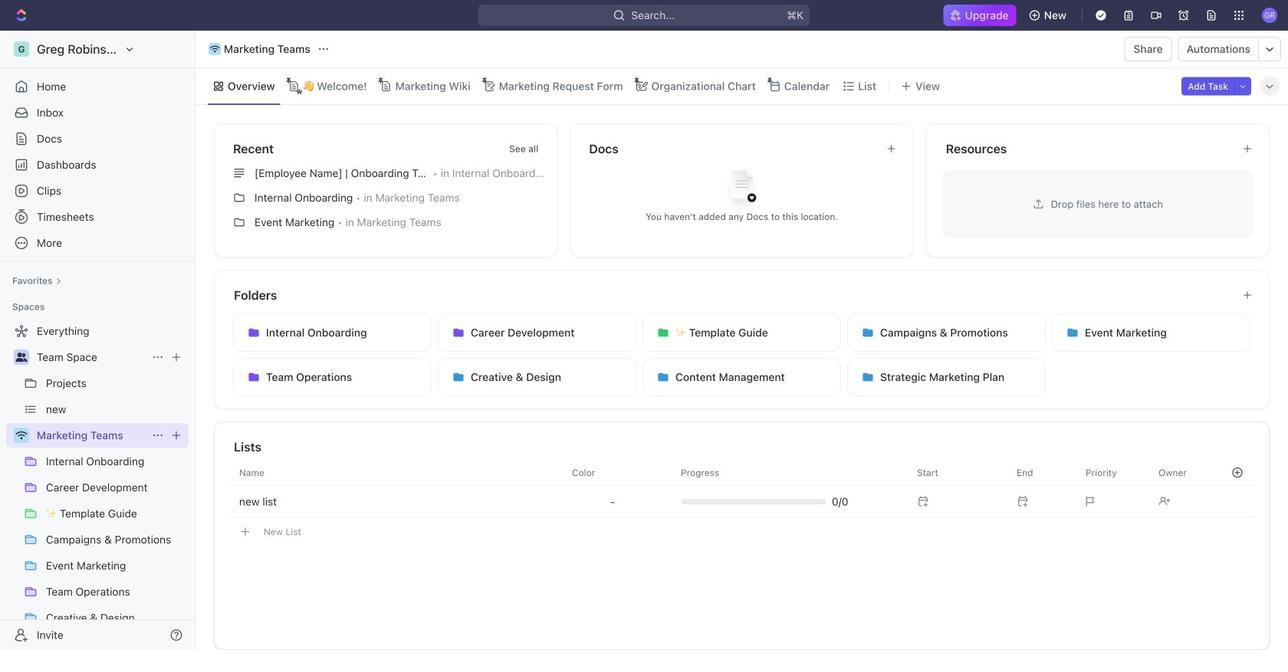 Task type: describe. For each thing, give the bounding box(es) containing it.
no most used docs image
[[711, 158, 772, 220]]

greg robinson's workspace, , element
[[14, 41, 29, 57]]

dropdown menu image
[[610, 496, 615, 508]]

sidebar navigation
[[0, 31, 199, 650]]



Task type: locate. For each thing, give the bounding box(es) containing it.
tree inside sidebar navigation
[[6, 319, 189, 650]]

wifi image
[[210, 45, 219, 53]]

tree
[[6, 319, 189, 650]]

user group image
[[16, 353, 27, 362]]

wifi image
[[16, 431, 27, 440]]



Task type: vqa. For each thing, say whether or not it's contained in the screenshot.
"Card Name" 'text box'
no



